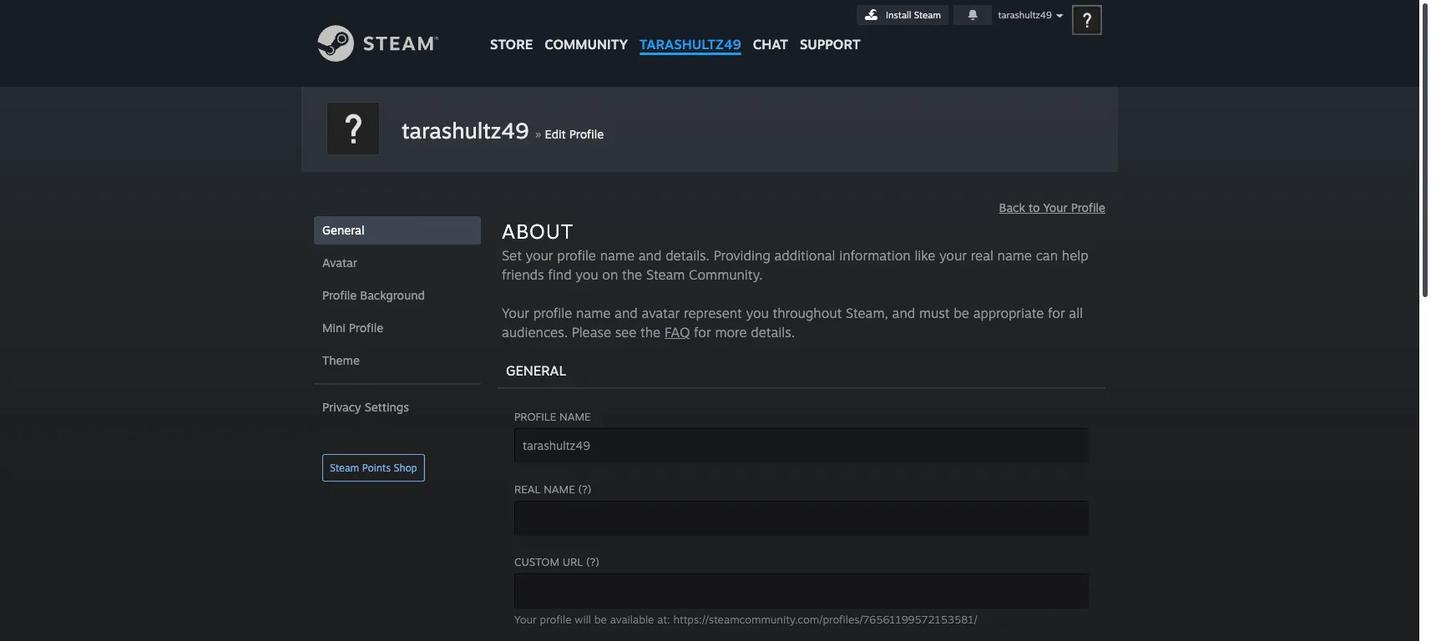 Task type: vqa. For each thing, say whether or not it's contained in the screenshot.
the Counter-
no



Task type: locate. For each thing, give the bounding box(es) containing it.
details. down the throughout
[[751, 324, 795, 341]]

1 horizontal spatial and
[[639, 247, 662, 264]]

profile up "real" in the bottom of the page
[[514, 410, 556, 423]]

0 horizontal spatial for
[[694, 324, 711, 341]]

0 horizontal spatial steam
[[330, 462, 359, 474]]

1 vertical spatial the
[[641, 324, 661, 341]]

about
[[502, 219, 574, 244]]

»
[[535, 125, 542, 142]]

0 vertical spatial details.
[[666, 247, 710, 264]]

steam
[[914, 9, 941, 21], [646, 266, 685, 283], [330, 462, 359, 474]]

and up avatar
[[639, 247, 662, 264]]

0 horizontal spatial tarashultz49 link
[[402, 117, 529, 144]]

0 vertical spatial profile
[[557, 247, 596, 264]]

2 vertical spatial profile
[[540, 613, 572, 626]]

tarashultz49 link left '»'
[[402, 117, 529, 144]]

tarashultz49 link left chat
[[634, 0, 747, 61]]

1 vertical spatial for
[[694, 324, 711, 341]]

your inside your profile name and avatar represent you throughout steam, and must be appropriate for all audiences. please see the
[[502, 305, 529, 322]]

community link
[[539, 0, 634, 61]]

and
[[639, 247, 662, 264], [615, 305, 638, 322], [892, 305, 916, 322]]

1 horizontal spatial for
[[1048, 305, 1065, 322]]

name left can
[[998, 247, 1032, 264]]

install steam
[[886, 9, 941, 21]]

details.
[[666, 247, 710, 264], [751, 324, 795, 341]]

real
[[514, 483, 541, 496]]

available
[[610, 613, 654, 626]]

real name (?)
[[514, 483, 592, 496]]

1 horizontal spatial be
[[954, 305, 970, 322]]

avatar link
[[314, 249, 481, 277]]

1 horizontal spatial you
[[746, 305, 769, 322]]

1 vertical spatial your
[[502, 305, 529, 322]]

0 horizontal spatial your
[[526, 247, 553, 264]]

profile
[[569, 127, 604, 141], [1071, 200, 1106, 215], [322, 288, 357, 302], [349, 321, 383, 335], [514, 410, 556, 423]]

your right to at the right
[[1043, 200, 1068, 215]]

0 horizontal spatial be
[[594, 613, 607, 626]]

for
[[1048, 305, 1065, 322], [694, 324, 711, 341]]

the down avatar
[[641, 324, 661, 341]]

1 your from the left
[[526, 247, 553, 264]]

like
[[915, 247, 936, 264]]

steam up avatar
[[646, 266, 685, 283]]

name
[[600, 247, 635, 264], [998, 247, 1032, 264], [576, 305, 611, 322]]

0 vertical spatial steam
[[914, 9, 941, 21]]

avatar
[[642, 305, 680, 322]]

steam inside set your profile name and details. providing additional information like your real name can help friends find you on the steam community.
[[646, 266, 685, 283]]

for inside your profile name and avatar represent you throughout steam, and must be appropriate for all audiences. please see the
[[1048, 305, 1065, 322]]

1 vertical spatial name
[[544, 483, 575, 496]]

your up the audiences.
[[502, 305, 529, 322]]

appropriate
[[973, 305, 1044, 322]]

tarashultz49
[[998, 9, 1052, 21], [640, 36, 741, 53], [402, 117, 529, 144]]

tarashultz49 link
[[634, 0, 747, 61], [402, 117, 529, 144]]

the
[[622, 266, 642, 283], [641, 324, 661, 341]]

None text field
[[514, 501, 1089, 536], [514, 574, 1089, 609], [514, 501, 1089, 536], [514, 574, 1089, 609]]

name for profile
[[560, 410, 591, 423]]

edit profile link
[[545, 127, 604, 141]]

(?) right "real" in the bottom of the page
[[578, 483, 592, 496]]

2 vertical spatial your
[[514, 613, 537, 626]]

chat
[[753, 36, 788, 53]]

name up real name (?)
[[560, 410, 591, 423]]

1 vertical spatial (?)
[[586, 555, 599, 569]]

you
[[576, 266, 598, 283], [746, 305, 769, 322]]

1 horizontal spatial details.
[[751, 324, 795, 341]]

be right will
[[594, 613, 607, 626]]

for left all
[[1048, 305, 1065, 322]]

be right must in the right of the page
[[954, 305, 970, 322]]

general
[[322, 223, 364, 237], [506, 362, 566, 379]]

2 horizontal spatial tarashultz49
[[998, 9, 1052, 21]]

1 vertical spatial details.
[[751, 324, 795, 341]]

your profile name and avatar represent you throughout steam, and must be appropriate for all audiences. please see the
[[502, 305, 1083, 341]]

1 vertical spatial be
[[594, 613, 607, 626]]

details. up the community.
[[666, 247, 710, 264]]

you up more
[[746, 305, 769, 322]]

2 vertical spatial steam
[[330, 462, 359, 474]]

and up see
[[615, 305, 638, 322]]

0 horizontal spatial details.
[[666, 247, 710, 264]]

mini profile link
[[314, 314, 481, 342]]

profile up the audiences.
[[533, 305, 572, 322]]

providing
[[714, 247, 771, 264]]

2 vertical spatial tarashultz49
[[402, 117, 529, 144]]

1 vertical spatial profile
[[533, 305, 572, 322]]

store link
[[484, 0, 539, 61]]

1 vertical spatial you
[[746, 305, 769, 322]]

None text field
[[514, 428, 1089, 463]]

audiences.
[[502, 324, 568, 341]]

points
[[362, 462, 391, 474]]

your right like
[[940, 247, 967, 264]]

your down about
[[526, 247, 553, 264]]

name up please
[[576, 305, 611, 322]]

you left 'on'
[[576, 266, 598, 283]]

faq link
[[665, 324, 690, 341]]

profile left will
[[540, 613, 572, 626]]

steam right install
[[914, 9, 941, 21]]

https://steamcommunity.com/profiles/76561199572153581/
[[673, 613, 978, 626]]

you inside your profile name and avatar represent you throughout steam, and must be appropriate for all audiences. please see the
[[746, 305, 769, 322]]

general link
[[314, 216, 481, 245]]

name for real
[[544, 483, 575, 496]]

profile inside tarashultz49 » edit profile
[[569, 127, 604, 141]]

theme
[[322, 353, 360, 367]]

chat link
[[747, 0, 794, 57]]

profile up find
[[557, 247, 596, 264]]

0 vertical spatial name
[[560, 410, 591, 423]]

0 vertical spatial (?)
[[578, 483, 592, 496]]

0 vertical spatial the
[[622, 266, 642, 283]]

friends
[[502, 266, 544, 283]]

0 vertical spatial you
[[576, 266, 598, 283]]

name
[[560, 410, 591, 423], [544, 483, 575, 496]]

your for your profile will be available at: https://steamcommunity.com/profiles/76561199572153581/
[[514, 613, 537, 626]]

(?)
[[578, 483, 592, 496], [586, 555, 599, 569]]

0 vertical spatial tarashultz49 link
[[634, 0, 747, 61]]

0 horizontal spatial general
[[322, 223, 364, 237]]

0 vertical spatial tarashultz49
[[998, 9, 1052, 21]]

name right "real" in the bottom of the page
[[544, 483, 575, 496]]

be
[[954, 305, 970, 322], [594, 613, 607, 626]]

privacy settings link
[[314, 393, 481, 422]]

shop
[[394, 462, 417, 474]]

1 vertical spatial steam
[[646, 266, 685, 283]]

1 horizontal spatial tarashultz49 link
[[634, 0, 747, 61]]

edit
[[545, 127, 566, 141]]

the right 'on'
[[622, 266, 642, 283]]

url
[[563, 555, 583, 569]]

details. inside set your profile name and details. providing additional information like your real name can help friends find you on the steam community.
[[666, 247, 710, 264]]

1 vertical spatial tarashultz49
[[640, 36, 741, 53]]

1 horizontal spatial steam
[[646, 266, 685, 283]]

profile inside your profile name and avatar represent you throughout steam, and must be appropriate for all audiences. please see the
[[533, 305, 572, 322]]

the inside set your profile name and details. providing additional information like your real name can help friends find you on the steam community.
[[622, 266, 642, 283]]

2 horizontal spatial steam
[[914, 9, 941, 21]]

0 horizontal spatial you
[[576, 266, 598, 283]]

steam inside install steam link
[[914, 9, 941, 21]]

more
[[715, 324, 747, 341]]

(?) right url at the bottom of the page
[[586, 555, 599, 569]]

0 vertical spatial general
[[322, 223, 364, 237]]

general up avatar
[[322, 223, 364, 237]]

your
[[526, 247, 553, 264], [940, 247, 967, 264]]

0 vertical spatial for
[[1048, 305, 1065, 322]]

back to your profile
[[999, 200, 1106, 215]]

0 vertical spatial be
[[954, 305, 970, 322]]

profile right mini
[[349, 321, 383, 335]]

information
[[839, 247, 911, 264]]

profile down avatar
[[322, 288, 357, 302]]

steam left points
[[330, 462, 359, 474]]

1 horizontal spatial your
[[940, 247, 967, 264]]

name inside your profile name and avatar represent you throughout steam, and must be appropriate for all audiences. please see the
[[576, 305, 611, 322]]

profile
[[557, 247, 596, 264], [533, 305, 572, 322], [540, 613, 572, 626]]

general down the audiences.
[[506, 362, 566, 379]]

and left must in the right of the page
[[892, 305, 916, 322]]

you inside set your profile name and details. providing additional information like your real name can help friends find you on the steam community.
[[576, 266, 598, 283]]

privacy
[[322, 400, 361, 414]]

0 horizontal spatial and
[[615, 305, 638, 322]]

background
[[360, 288, 425, 302]]

profile for name
[[533, 305, 572, 322]]

for down represent
[[694, 324, 711, 341]]

your left will
[[514, 613, 537, 626]]

1 vertical spatial general
[[506, 362, 566, 379]]

your
[[1043, 200, 1068, 215], [502, 305, 529, 322], [514, 613, 537, 626]]

profile right edit
[[569, 127, 604, 141]]

set your profile name and details. providing additional information like your real name can help friends find you on the steam community.
[[502, 247, 1089, 283]]

be inside your profile name and avatar represent you throughout steam, and must be appropriate for all audiences. please see the
[[954, 305, 970, 322]]



Task type: describe. For each thing, give the bounding box(es) containing it.
must
[[919, 305, 950, 322]]

faq for more details.
[[665, 324, 795, 341]]

(?) for custom url (?)
[[586, 555, 599, 569]]

2 your from the left
[[940, 247, 967, 264]]

profile for will
[[540, 613, 572, 626]]

name up 'on'
[[600, 247, 635, 264]]

and inside set your profile name and details. providing additional information like your real name can help friends find you on the steam community.
[[639, 247, 662, 264]]

please
[[572, 324, 611, 341]]

your profile will be available at: https://steamcommunity.com/profiles/76561199572153581/
[[514, 613, 978, 626]]

mini profile
[[322, 321, 383, 335]]

all
[[1069, 305, 1083, 322]]

represent
[[684, 305, 742, 322]]

the inside your profile name and avatar represent you throughout steam, and must be appropriate for all audiences. please see the
[[641, 324, 661, 341]]

help
[[1062, 247, 1089, 264]]

support link
[[794, 0, 867, 57]]

back to your profile link
[[999, 200, 1106, 215]]

can
[[1036, 247, 1058, 264]]

privacy settings
[[322, 400, 409, 414]]

throughout
[[773, 305, 842, 322]]

profile background link
[[314, 281, 481, 310]]

steam,
[[846, 305, 888, 322]]

see
[[615, 324, 637, 341]]

steam points shop
[[330, 462, 417, 474]]

2 horizontal spatial and
[[892, 305, 916, 322]]

0 horizontal spatial tarashultz49
[[402, 117, 529, 144]]

profile inside set your profile name and details. providing additional information like your real name can help friends find you on the steam community.
[[557, 247, 596, 264]]

will
[[575, 613, 591, 626]]

0 vertical spatial your
[[1043, 200, 1068, 215]]

custom
[[514, 555, 559, 569]]

steam inside "steam points shop" link
[[330, 462, 359, 474]]

install steam link
[[857, 5, 949, 25]]

on
[[602, 266, 618, 283]]

set
[[502, 247, 522, 264]]

to
[[1029, 200, 1040, 215]]

1 horizontal spatial general
[[506, 362, 566, 379]]

profile up the help
[[1071, 200, 1106, 215]]

real
[[971, 247, 994, 264]]

custom url (?)
[[514, 555, 599, 569]]

store
[[490, 36, 533, 53]]

settings
[[365, 400, 409, 414]]

tarashultz49 » edit profile
[[402, 117, 604, 144]]

back
[[999, 200, 1025, 215]]

1 horizontal spatial tarashultz49
[[640, 36, 741, 53]]

(?) for real name (?)
[[578, 483, 592, 496]]

steam points shop link
[[322, 454, 425, 482]]

avatar
[[322, 256, 357, 270]]

support
[[800, 36, 861, 53]]

additional
[[775, 247, 836, 264]]

at:
[[657, 613, 670, 626]]

faq
[[665, 324, 690, 341]]

profile background
[[322, 288, 425, 302]]

community
[[545, 36, 628, 53]]

find
[[548, 266, 572, 283]]

profile name
[[514, 410, 591, 423]]

mini
[[322, 321, 346, 335]]

theme link
[[314, 347, 481, 375]]

your for your profile name and avatar represent you throughout steam, and must be appropriate for all audiences. please see the
[[502, 305, 529, 322]]

community.
[[689, 266, 763, 283]]

install
[[886, 9, 912, 21]]

1 vertical spatial tarashultz49 link
[[402, 117, 529, 144]]



